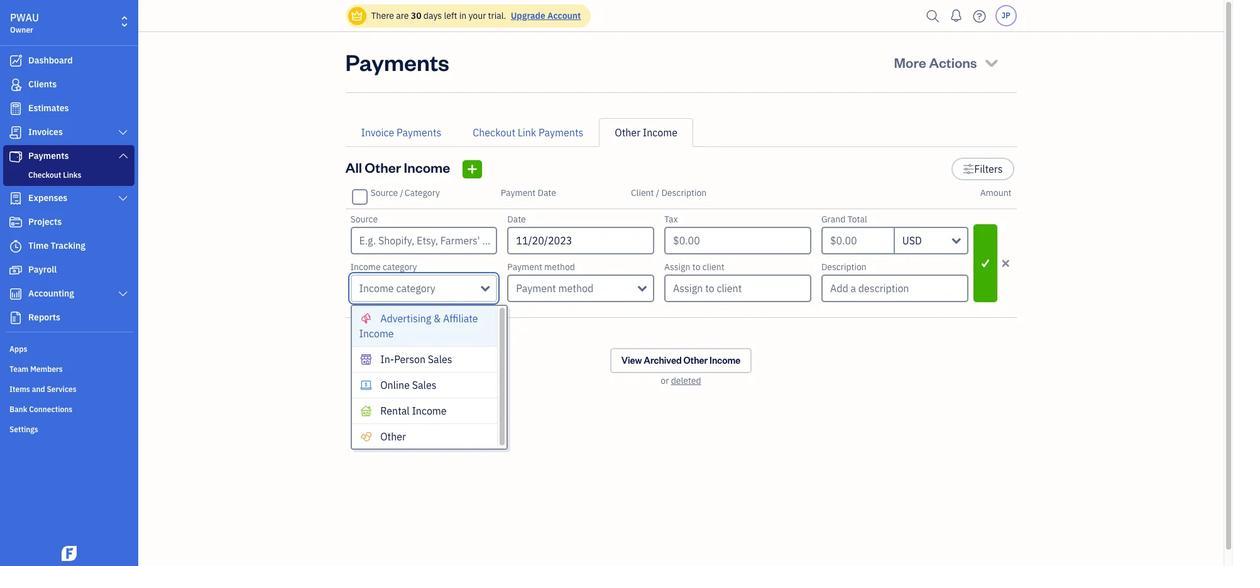 Task type: locate. For each thing, give the bounding box(es) containing it.
1 vertical spatial method
[[558, 282, 593, 295]]

2 / from the left
[[656, 187, 659, 199]]

income inside "link"
[[643, 126, 677, 139]]

0 vertical spatial payment
[[501, 187, 536, 199]]

list box
[[352, 306, 506, 450]]

reports
[[28, 312, 60, 323]]

owner
[[10, 25, 33, 35]]

checkout for checkout links
[[28, 170, 61, 180]]

all other income
[[345, 158, 450, 176]]

upgrade
[[511, 10, 545, 21]]

in-
[[380, 353, 394, 366]]

0 vertical spatial category
[[383, 261, 417, 273]]

add new other income entry image
[[466, 162, 478, 177]]

category
[[383, 261, 417, 273], [396, 282, 435, 295]]

1 vertical spatial income category
[[359, 282, 435, 295]]

checkout left link
[[473, 126, 515, 139]]

found
[[388, 322, 411, 334]]

client / description
[[631, 187, 707, 199]]

bank connections link
[[3, 400, 134, 419]]

apps link
[[3, 339, 134, 358]]

expenses link
[[3, 187, 134, 210]]

view
[[621, 354, 642, 366]]

0 vertical spatial checkout
[[473, 126, 515, 139]]

sales down the in-person sales
[[412, 379, 436, 392]]

invoices link
[[3, 121, 134, 144]]

description down grand total (usd) 'text box'
[[821, 261, 866, 273]]

checkout inside main element
[[28, 170, 61, 180]]

1 vertical spatial category
[[396, 282, 435, 295]]

checkout links
[[28, 170, 81, 180]]

source down "all other income"
[[370, 187, 398, 199]]

income inside "advertising & affiliate income"
[[359, 327, 394, 340]]

payments up the "checkout links"
[[28, 150, 69, 162]]

other up client
[[615, 126, 640, 139]]

filters button
[[951, 158, 1014, 180]]

invoice payments
[[361, 126, 441, 139]]

chevron large down image down "checkout links" link
[[117, 194, 129, 204]]

checkout up expenses
[[28, 170, 61, 180]]

chevron large down image inside expenses link
[[117, 194, 129, 204]]

dashboard
[[28, 55, 73, 66]]

chevron large down image for payments
[[117, 151, 129, 161]]

source / category
[[370, 187, 440, 199]]

estimates
[[28, 102, 69, 114]]

/ left the category
[[400, 187, 403, 199]]

tracking
[[51, 240, 85, 251]]

source
[[370, 187, 398, 199], [350, 214, 378, 225]]

&
[[434, 312, 441, 325]]

invoice
[[361, 126, 394, 139]]

settings image
[[963, 162, 974, 177]]

time tracking link
[[3, 235, 134, 258]]

payment method down date in mm/dd/yyyy format text field
[[516, 282, 593, 295]]

date down payment date button on the top of page
[[507, 214, 526, 225]]

checkout
[[473, 126, 515, 139], [28, 170, 61, 180]]

other up deleted
[[684, 354, 708, 366]]

payroll
[[28, 264, 57, 275]]

search image
[[923, 7, 943, 25]]

source for source / category
[[370, 187, 398, 199]]

date up date in mm/dd/yyyy format text field
[[538, 187, 556, 199]]

30
[[411, 10, 421, 21]]

0 horizontal spatial /
[[400, 187, 403, 199]]

category up advertising
[[396, 282, 435, 295]]

expenses
[[28, 192, 67, 204]]

method up 'payment method' field
[[544, 261, 575, 273]]

chevron large down image
[[117, 128, 129, 138], [117, 194, 129, 204]]

0 horizontal spatial checkout
[[28, 170, 61, 180]]

income
[[643, 126, 677, 139], [404, 158, 450, 176], [350, 261, 381, 273], [359, 282, 394, 295], [359, 327, 394, 340], [710, 354, 741, 366], [412, 405, 447, 417]]

chevron large down image inside payments link
[[117, 151, 129, 161]]

bank connections
[[9, 405, 72, 414]]

0 vertical spatial description
[[661, 187, 707, 199]]

income category up advertising
[[359, 282, 435, 295]]

/ right client
[[656, 187, 659, 199]]

method inside field
[[558, 282, 593, 295]]

1 horizontal spatial /
[[656, 187, 659, 199]]

usd button
[[895, 227, 968, 255]]

date
[[538, 187, 556, 199], [507, 214, 526, 225]]

$0.00
[[673, 234, 700, 247]]

chevron large down image up "checkout links" link
[[117, 151, 129, 161]]

1 chevron large down image from the top
[[117, 151, 129, 161]]

Date in MM/DD/YYYY format text field
[[507, 227, 654, 255]]

timer image
[[8, 240, 23, 253]]

description up the tax
[[661, 187, 707, 199]]

chevron large down image inside accounting link
[[117, 289, 129, 299]]

category up income category field
[[383, 261, 417, 273]]

person
[[394, 353, 425, 366]]

are
[[396, 10, 409, 21]]

1 vertical spatial date
[[507, 214, 526, 225]]

income category
[[350, 261, 417, 273], [359, 282, 435, 295]]

bank
[[9, 405, 27, 414]]

team members link
[[3, 359, 134, 378]]

1 vertical spatial payment method
[[516, 282, 593, 295]]

all
[[345, 158, 362, 176]]

method down date in mm/dd/yyyy format text field
[[558, 282, 593, 295]]

rental income
[[380, 405, 447, 417]]

other inside "link"
[[615, 126, 640, 139]]

dashboard link
[[3, 50, 134, 72]]

there
[[371, 10, 394, 21]]

2 chevron large down image from the top
[[117, 289, 129, 299]]

tax
[[664, 214, 678, 225]]

1 horizontal spatial checkout
[[473, 126, 515, 139]]

items and services link
[[3, 380, 134, 398]]

go to help image
[[969, 7, 990, 25]]

grand total
[[821, 214, 867, 225]]

1 / from the left
[[400, 187, 403, 199]]

notifications image
[[946, 3, 966, 28]]

time
[[28, 240, 49, 251]]

payment method
[[507, 261, 575, 273], [516, 282, 593, 295]]

1 vertical spatial chevron large down image
[[117, 289, 129, 299]]

payment image
[[8, 150, 23, 163]]

0 vertical spatial chevron large down image
[[117, 128, 129, 138]]

sales
[[428, 353, 452, 366], [412, 379, 436, 392]]

payment
[[501, 187, 536, 199], [507, 261, 542, 273], [516, 282, 556, 295]]

1 vertical spatial checkout
[[28, 170, 61, 180]]

method
[[544, 261, 575, 273], [558, 282, 593, 295]]

clients
[[28, 79, 57, 90]]

Assign to client text field
[[666, 276, 810, 301]]

0 vertical spatial income category
[[350, 261, 417, 273]]

1 vertical spatial source
[[350, 214, 378, 225]]

0 vertical spatial source
[[370, 187, 398, 199]]

income category up income category field
[[350, 261, 417, 273]]

payment method up 'payment method' field
[[507, 261, 575, 273]]

client image
[[8, 79, 23, 91]]

Grand Total (USD) text field
[[821, 227, 895, 255]]

other
[[615, 126, 640, 139], [365, 158, 401, 176], [684, 354, 708, 366], [380, 430, 406, 443]]

chevron large down image up payments link
[[117, 128, 129, 138]]

chevron large down image
[[117, 151, 129, 161], [117, 289, 129, 299]]

1 chevron large down image from the top
[[117, 128, 129, 138]]

chevron large down image down payroll link
[[117, 289, 129, 299]]

sales right person
[[428, 353, 452, 366]]

chart image
[[8, 288, 23, 300]]

0 vertical spatial chevron large down image
[[117, 151, 129, 161]]

2 vertical spatial payment
[[516, 282, 556, 295]]

checkout link payments link
[[457, 118, 599, 147]]

amount
[[980, 187, 1012, 199]]

clients link
[[3, 74, 134, 96]]

0 vertical spatial method
[[544, 261, 575, 273]]

usd
[[902, 234, 922, 247]]

source down source / category on the left top of the page
[[350, 214, 378, 225]]

category inside income category field
[[396, 282, 435, 295]]

deleted
[[671, 375, 701, 387]]

payment inside field
[[516, 282, 556, 295]]

2 chevron large down image from the top
[[117, 194, 129, 204]]

0 vertical spatial date
[[538, 187, 556, 199]]

projects
[[28, 216, 62, 228]]

1 vertical spatial chevron large down image
[[117, 194, 129, 204]]

apps
[[9, 344, 27, 354]]

1 vertical spatial description
[[821, 261, 866, 273]]

link
[[518, 126, 536, 139]]



Task type: vqa. For each thing, say whether or not it's contained in the screenshot.
All
yes



Task type: describe. For each thing, give the bounding box(es) containing it.
filters
[[974, 163, 1003, 175]]

items and services
[[9, 385, 76, 394]]

total
[[848, 214, 867, 225]]

payments right link
[[539, 126, 583, 139]]

checkout links link
[[6, 168, 132, 183]]

Source text field
[[352, 228, 496, 253]]

other income link
[[599, 118, 693, 147]]

to
[[692, 261, 700, 273]]

client
[[702, 261, 724, 273]]

payroll link
[[3, 259, 134, 282]]

view archived other income link
[[610, 348, 752, 373]]

in-person sales
[[380, 353, 452, 366]]

chevron large down image for invoices
[[117, 128, 129, 138]]

tax $0.00
[[664, 214, 700, 247]]

jp
[[1001, 11, 1010, 20]]

or
[[661, 375, 669, 387]]

1 horizontal spatial description
[[821, 261, 866, 273]]

settings
[[9, 425, 38, 434]]

payments down the are
[[345, 47, 449, 77]]

category
[[405, 187, 440, 199]]

invoice payments link
[[345, 118, 457, 147]]

invoice image
[[8, 126, 23, 139]]

trial.
[[488, 10, 506, 21]]

Payment method field
[[507, 275, 654, 302]]

assign
[[664, 261, 690, 273]]

members
[[30, 365, 63, 374]]

invoices
[[28, 126, 63, 138]]

pwau
[[10, 11, 39, 24]]

online sales
[[380, 379, 436, 392]]

project image
[[8, 216, 23, 229]]

income inside field
[[359, 282, 394, 295]]

or deleted
[[661, 375, 701, 387]]

estimates link
[[3, 97, 134, 120]]

payment date
[[501, 187, 556, 199]]

1 vertical spatial payment
[[507, 261, 542, 273]]

1 vertical spatial sales
[[412, 379, 436, 392]]

more actions button
[[883, 47, 1012, 77]]

upgrade account link
[[508, 10, 581, 21]]

grand
[[821, 214, 845, 225]]

save image
[[975, 255, 996, 271]]

items
[[9, 385, 30, 394]]

online
[[380, 379, 410, 392]]

account
[[547, 10, 581, 21]]

links
[[63, 170, 81, 180]]

estimate image
[[8, 102, 23, 115]]

team
[[9, 365, 28, 374]]

0 horizontal spatial description
[[661, 187, 707, 199]]

amount button
[[980, 187, 1012, 199]]

income category inside field
[[359, 282, 435, 295]]

0 horizontal spatial date
[[507, 214, 526, 225]]

cancel image
[[1000, 256, 1012, 271]]

rental
[[380, 405, 410, 417]]

assign to client
[[664, 261, 724, 273]]

1 horizontal spatial date
[[538, 187, 556, 199]]

more
[[894, 53, 926, 71]]

payments up "all other income"
[[397, 126, 441, 139]]

and
[[32, 385, 45, 394]]

chevron large down image for accounting
[[117, 289, 129, 299]]

settings link
[[3, 420, 134, 439]]

report image
[[8, 312, 23, 324]]

advertising
[[380, 312, 431, 325]]

payment date button
[[501, 187, 556, 199]]

0 vertical spatial sales
[[428, 353, 452, 366]]

main element
[[0, 0, 170, 566]]

other right all
[[365, 158, 401, 176]]

chevrondown image
[[983, 53, 1000, 71]]

freshbooks image
[[59, 546, 79, 561]]

list box containing advertising & affiliate income
[[352, 306, 506, 450]]

actions
[[929, 53, 977, 71]]

payment method inside field
[[516, 282, 593, 295]]

chevron large down image for expenses
[[117, 194, 129, 204]]

pwau owner
[[10, 11, 39, 35]]

there are 30 days left in your trial. upgrade account
[[371, 10, 581, 21]]

in
[[459, 10, 466, 21]]

money image
[[8, 264, 23, 277]]

/ for description
[[656, 187, 659, 199]]

client
[[631, 187, 654, 199]]

jp button
[[995, 5, 1017, 26]]

source for source
[[350, 214, 378, 225]]

projects link
[[3, 211, 134, 234]]

crown image
[[350, 9, 364, 22]]

/ for category
[[400, 187, 403, 199]]

accounting
[[28, 288, 74, 299]]

payments inside main element
[[28, 150, 69, 162]]

$0.00 button
[[664, 227, 811, 255]]

advertising & affiliate income
[[359, 312, 478, 340]]

view archived other income
[[621, 354, 741, 366]]

Description text field
[[821, 275, 968, 302]]

archived
[[644, 354, 682, 366]]

checkout link payments
[[473, 126, 583, 139]]

checkout for checkout link payments
[[473, 126, 515, 139]]

connections
[[29, 405, 72, 414]]

team members
[[9, 365, 63, 374]]

items
[[364, 322, 386, 334]]

dashboard image
[[8, 55, 23, 67]]

left
[[444, 10, 457, 21]]

no items found
[[350, 322, 411, 334]]

accounting link
[[3, 283, 134, 305]]

affiliate
[[443, 312, 478, 325]]

no
[[350, 322, 362, 334]]

other down rental on the bottom left of the page
[[380, 430, 406, 443]]

your
[[468, 10, 486, 21]]

0 vertical spatial payment method
[[507, 261, 575, 273]]

other income
[[615, 126, 677, 139]]

Income category field
[[350, 275, 497, 302]]

services
[[47, 385, 76, 394]]

time tracking
[[28, 240, 85, 251]]

more actions
[[894, 53, 977, 71]]

expense image
[[8, 192, 23, 205]]



